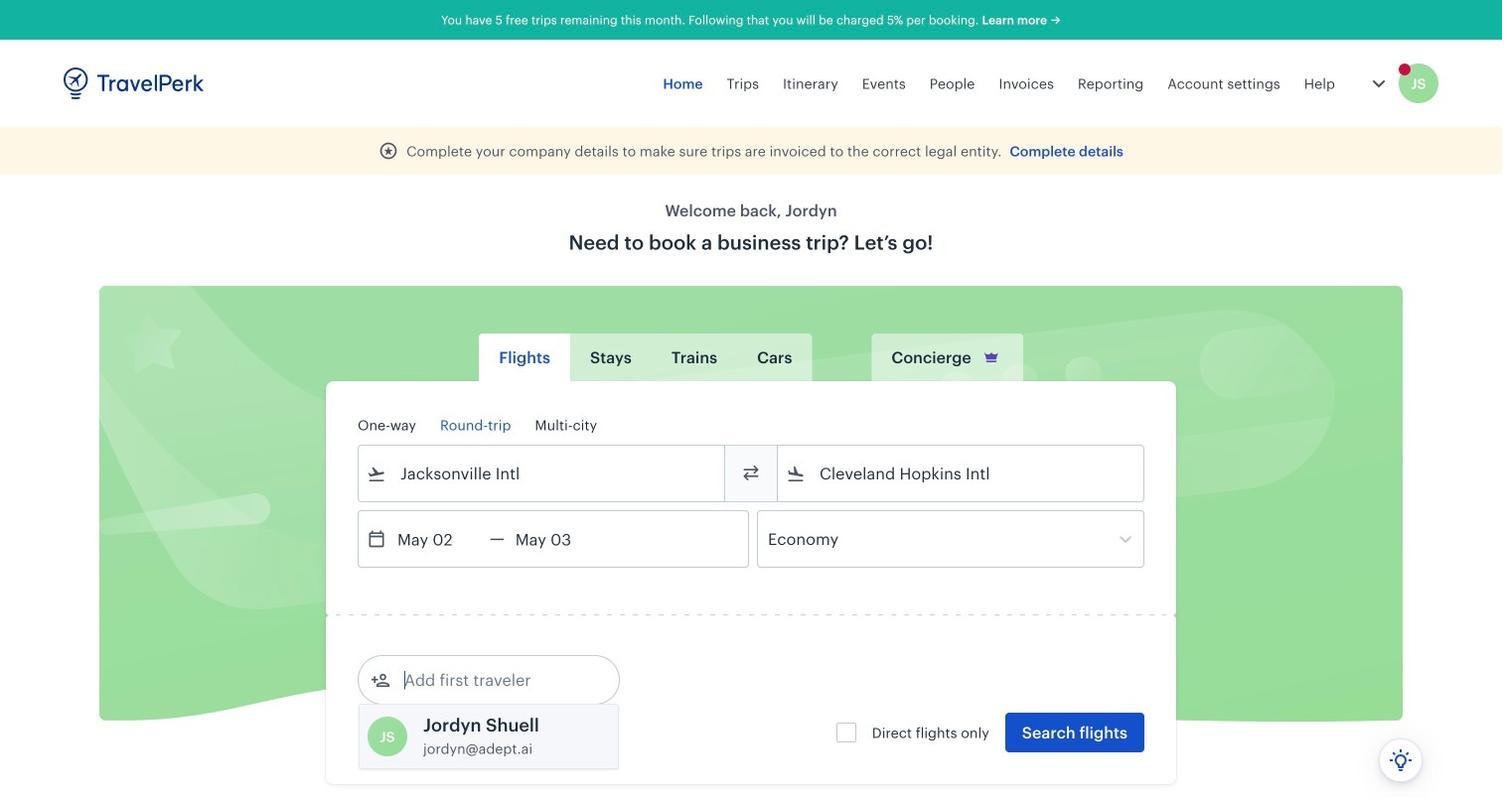 Task type: vqa. For each thing, say whether or not it's contained in the screenshot.
the 'Depart' text box
yes



Task type: describe. For each thing, give the bounding box(es) containing it.
From search field
[[387, 458, 699, 490]]

Depart text field
[[387, 512, 490, 567]]

Return text field
[[505, 512, 608, 567]]



Task type: locate. For each thing, give the bounding box(es) containing it.
To search field
[[806, 458, 1118, 490]]

Add first traveler search field
[[391, 665, 597, 697]]



